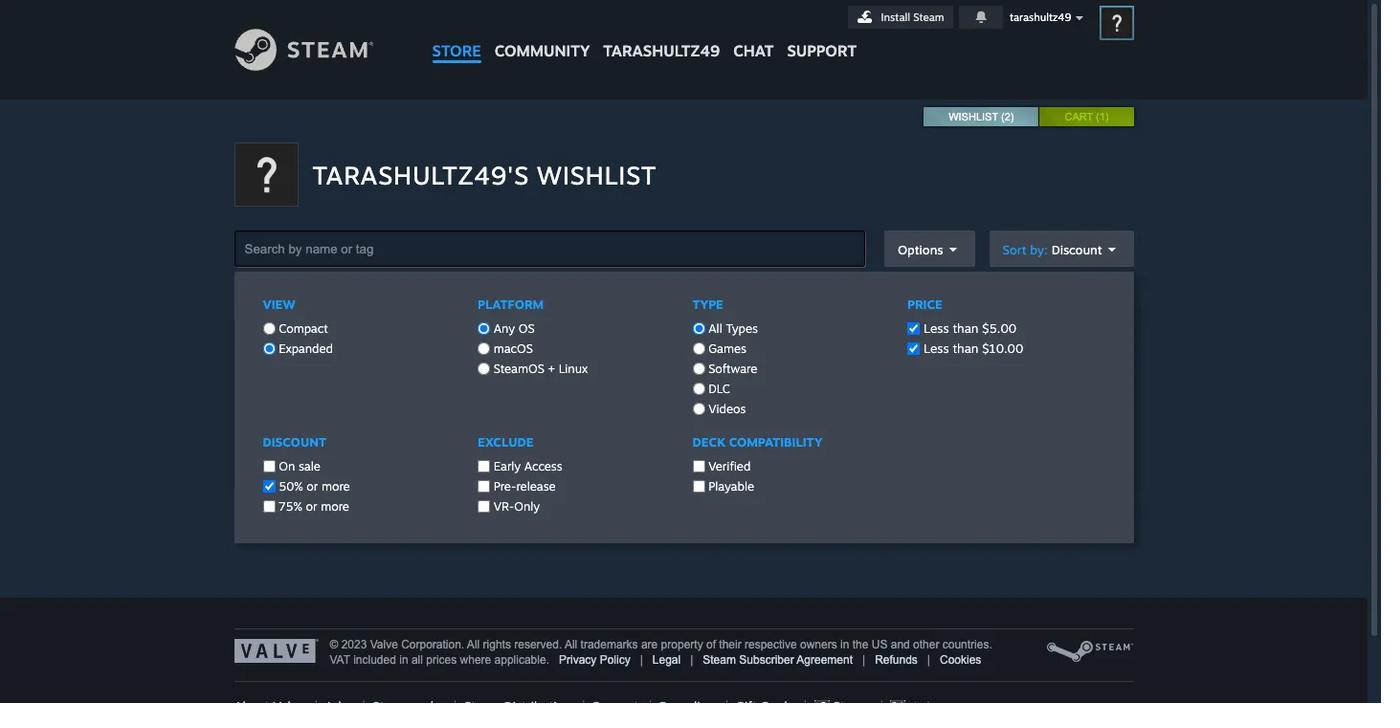 Task type: locate. For each thing, give the bounding box(es) containing it.
tarashultz49's wishlist
[[313, 160, 657, 191]]

1 horizontal spatial in
[[841, 639, 850, 652]]

1 horizontal spatial discount
[[1052, 242, 1102, 257]]

than up less than $10.00
[[953, 321, 979, 336]]

( right wishlist
[[1001, 111, 1005, 123]]

| down "are"
[[640, 654, 643, 667]]

chat
[[734, 41, 774, 60]]

0 horizontal spatial price:
[[241, 293, 272, 308]]

1 vertical spatial or
[[307, 480, 318, 494]]

| down "other" on the right bottom of the page
[[928, 654, 931, 667]]

release
[[516, 480, 556, 494]]

0 vertical spatial 50%
[[629, 293, 655, 308]]

1 horizontal spatial )
[[1106, 111, 1109, 123]]

games
[[705, 342, 747, 356]]

1 ) from the left
[[1011, 111, 1014, 123]]

) for 2
[[1011, 111, 1014, 123]]

sale
[[299, 460, 321, 474]]

early
[[494, 460, 521, 474]]

None checkbox
[[478, 461, 490, 473], [263, 481, 275, 493], [478, 481, 490, 493], [478, 501, 490, 513], [478, 461, 490, 473], [263, 481, 275, 493], [478, 481, 490, 493], [478, 501, 490, 513]]

discount right the "by:"
[[1052, 242, 1102, 257]]

0 vertical spatial or
[[658, 293, 670, 308]]

other
[[913, 639, 940, 652]]

than
[[305, 293, 331, 308], [467, 293, 493, 308], [953, 321, 979, 336], [953, 341, 979, 356]]

0 vertical spatial in
[[841, 639, 850, 652]]

wishlist
[[949, 111, 999, 123]]

1 vertical spatial discount
[[263, 435, 327, 450]]

2 ) from the left
[[1106, 111, 1109, 123]]

$10.00 down less than $5.00
[[983, 341, 1024, 356]]

1 vertical spatial tarashultz49
[[604, 41, 720, 60]]

2 ( from the left
[[1096, 111, 1100, 123]]

) right wishlist
[[1011, 111, 1014, 123]]

discount:
[[572, 293, 626, 308]]

2 price: from the left
[[403, 293, 434, 308]]

50%
[[629, 293, 655, 308], [279, 480, 303, 494]]

1 horizontal spatial valve software image
[[1046, 640, 1134, 664]]

steamos
[[494, 362, 545, 376]]

options
[[898, 242, 944, 257]]

access
[[524, 460, 563, 474]]

0 horizontal spatial valve software image
[[234, 640, 318, 664]]

0 vertical spatial $5.00
[[334, 293, 369, 308]]

cookies link
[[940, 654, 982, 667]]

0 vertical spatial discount
[[1052, 242, 1102, 257]]

rights
[[483, 639, 511, 652]]

( right 'cart'
[[1096, 111, 1100, 123]]

1 vertical spatial more
[[322, 480, 350, 494]]

steam
[[914, 11, 945, 24], [703, 654, 736, 667]]

0 horizontal spatial $5.00
[[334, 293, 369, 308]]

the
[[853, 639, 869, 652]]

all up the games
[[709, 322, 723, 336]]

view
[[263, 297, 295, 312]]

1 vertical spatial in
[[399, 654, 408, 667]]

discount up on sale
[[263, 435, 327, 450]]

1 price: from the left
[[241, 293, 272, 308]]

refunds link
[[875, 654, 918, 667]]

types
[[726, 322, 758, 336]]

refunds
[[875, 654, 918, 667]]

discount
[[1052, 242, 1102, 257], [263, 435, 327, 450]]

0 vertical spatial $10.00
[[497, 293, 538, 308]]

2
[[1005, 111, 1011, 123]]

1 | from the left
[[640, 654, 643, 667]]

support link
[[781, 0, 864, 65]]

$5.00 up less than $10.00
[[983, 321, 1017, 336]]

None radio
[[478, 323, 490, 335], [693, 323, 705, 335], [263, 343, 275, 355], [478, 323, 490, 335], [693, 323, 705, 335], [263, 343, 275, 355]]

$5.00
[[334, 293, 369, 308], [983, 321, 1017, 336]]

0 horizontal spatial $10.00
[[497, 293, 538, 308]]

1 ( from the left
[[1001, 111, 1005, 123]]

0 horizontal spatial )
[[1011, 111, 1014, 123]]

1 horizontal spatial (
[[1096, 111, 1100, 123]]

dlc
[[705, 382, 730, 396]]

all
[[709, 322, 723, 336], [467, 639, 480, 652], [565, 639, 578, 652]]

0 horizontal spatial steam
[[703, 654, 736, 667]]

Search by name or tag text field
[[234, 231, 865, 267]]

price: for price: less than $10.00
[[403, 293, 434, 308]]

or down 50% or more
[[306, 500, 317, 514]]

shooter
[[727, 460, 764, 473]]

any
[[494, 322, 515, 336]]

1 horizontal spatial price:
[[403, 293, 434, 308]]

compact
[[275, 322, 328, 336]]

50% up the 75%
[[279, 480, 303, 494]]

prices
[[426, 654, 457, 667]]

valve software image
[[234, 640, 318, 664], [1046, 640, 1134, 664]]

| down property
[[690, 654, 693, 667]]

0 horizontal spatial 50%
[[279, 480, 303, 494]]

more for 50% or more
[[322, 480, 350, 494]]

$5.00 right view
[[334, 293, 369, 308]]

steam right install
[[914, 11, 945, 24]]

2 vertical spatial or
[[306, 500, 317, 514]]

all up privacy on the bottom left
[[565, 639, 578, 652]]

vr-only
[[490, 500, 540, 514]]

+
[[548, 362, 555, 376]]

2 | from the left
[[690, 654, 693, 667]]

0 horizontal spatial all
[[467, 639, 480, 652]]

1 horizontal spatial $10.00
[[983, 341, 1024, 356]]

software
[[705, 362, 758, 376]]

0 horizontal spatial discount
[[263, 435, 327, 450]]

or for 50% or more
[[307, 480, 318, 494]]

gears
[[547, 340, 604, 366]]

| down 'the'
[[863, 654, 866, 667]]

or up the 75% or more
[[307, 480, 318, 494]]

2019
[[715, 398, 740, 412]]

wishlist
[[537, 160, 657, 191]]

1 vertical spatial steam
[[703, 654, 736, 667]]

are
[[641, 639, 658, 652]]

owners
[[800, 639, 837, 652]]

(
[[1001, 111, 1005, 123], [1096, 111, 1100, 123]]

subscriber
[[739, 654, 794, 667]]

install steam link
[[848, 6, 953, 29]]

videos
[[705, 402, 746, 416]]

2 vertical spatial more
[[321, 500, 349, 514]]

legal link
[[653, 654, 681, 667]]

install
[[881, 11, 911, 24]]

steam down of
[[703, 654, 736, 667]]

all up where
[[467, 639, 480, 652]]

or left the type
[[658, 293, 670, 308]]

0 horizontal spatial (
[[1001, 111, 1005, 123]]

sort
[[1003, 242, 1027, 257]]

$10.00 up any os
[[497, 293, 538, 308]]

1 horizontal spatial steam
[[914, 11, 945, 24]]

more for 75% or more
[[321, 500, 349, 514]]

|
[[640, 654, 643, 667], [690, 654, 693, 667], [863, 654, 866, 667], [928, 654, 931, 667]]

)
[[1011, 111, 1014, 123], [1106, 111, 1109, 123]]

applicable.
[[495, 654, 550, 667]]

None radio
[[263, 323, 275, 335], [478, 343, 490, 355], [693, 343, 705, 355], [478, 363, 490, 375], [693, 363, 705, 375], [693, 383, 705, 395], [693, 403, 705, 416], [263, 323, 275, 335], [478, 343, 490, 355], [693, 343, 705, 355], [478, 363, 490, 375], [693, 363, 705, 375], [693, 383, 705, 395], [693, 403, 705, 416]]

of
[[707, 639, 716, 652]]

less up compact
[[276, 293, 301, 308]]

1 vertical spatial $5.00
[[983, 321, 1017, 336]]

countries.
[[943, 639, 993, 652]]

50% right discount:
[[629, 293, 655, 308]]

$10.00
[[497, 293, 538, 308], [983, 341, 1024, 356]]

macos
[[490, 342, 533, 356]]

4 | from the left
[[928, 654, 931, 667]]

community link
[[488, 0, 597, 69]]

trademarks
[[581, 639, 638, 652]]

steamos + linux
[[490, 362, 588, 376]]

9,
[[702, 398, 711, 412]]

sep
[[681, 398, 699, 412]]

all types
[[705, 322, 758, 336]]

or
[[658, 293, 670, 308], [307, 480, 318, 494], [306, 500, 317, 514]]

None checkbox
[[908, 323, 920, 335], [908, 343, 920, 355], [263, 461, 275, 473], [693, 461, 705, 473], [693, 481, 705, 493], [263, 501, 275, 513], [908, 323, 920, 335], [908, 343, 920, 355], [263, 461, 275, 473], [693, 461, 705, 473], [693, 481, 705, 493], [263, 501, 275, 513]]

tarashultz49
[[1010, 11, 1072, 24], [604, 41, 720, 60]]

in left all
[[399, 654, 408, 667]]

steam subscriber agreement link
[[703, 654, 853, 667]]

less left platform
[[438, 293, 463, 308]]

playable
[[705, 480, 755, 494]]

( for 2
[[1001, 111, 1005, 123]]

) right 'cart'
[[1106, 111, 1109, 123]]

included
[[353, 654, 396, 667]]

action
[[553, 460, 584, 473]]

in left 'the'
[[841, 639, 850, 652]]

in
[[841, 639, 850, 652], [399, 654, 408, 667]]

0 vertical spatial tarashultz49
[[1010, 11, 1072, 24]]

( for 1
[[1096, 111, 1100, 123]]

expanded
[[275, 342, 333, 356]]

0 vertical spatial more
[[674, 293, 704, 308]]

than down less than $5.00
[[953, 341, 979, 356]]

legal
[[653, 654, 681, 667]]

75%
[[279, 500, 302, 514]]



Task type: describe. For each thing, give the bounding box(es) containing it.
1 vertical spatial $10.00
[[983, 341, 1024, 356]]

than up any os
[[467, 293, 493, 308]]

deck
[[693, 435, 726, 450]]

privacy policy link
[[559, 654, 631, 667]]

wishlist                 ( 2 )
[[949, 111, 1014, 123]]

1
[[1100, 111, 1106, 123]]

on sale
[[275, 460, 321, 474]]

store
[[432, 41, 481, 60]]

third-person shooter
[[662, 460, 764, 473]]

mostly positive sep 9, 2019
[[681, 383, 769, 412]]

price: for price: less than $5.00
[[241, 293, 272, 308]]

3 | from the left
[[863, 654, 866, 667]]

75% or more
[[275, 500, 349, 514]]

5
[[610, 340, 623, 366]]

pre-
[[494, 480, 516, 494]]

valve
[[370, 639, 398, 652]]

where
[[460, 654, 491, 667]]

person
[[691, 460, 724, 473]]

property
[[661, 639, 703, 652]]

price: less than $10.00
[[403, 293, 538, 308]]

privacy
[[559, 654, 597, 667]]

2 horizontal spatial all
[[709, 322, 723, 336]]

chat link
[[727, 0, 781, 65]]

reserved.
[[514, 639, 562, 652]]

us
[[872, 639, 888, 652]]

deck compatibility
[[693, 435, 823, 450]]

type
[[693, 297, 724, 312]]

1 horizontal spatial $5.00
[[983, 321, 1017, 336]]

platform
[[478, 297, 544, 312]]

1 horizontal spatial tarashultz49
[[1010, 11, 1072, 24]]

support
[[787, 41, 857, 60]]

compatibility
[[729, 435, 823, 450]]

© 2023 valve corporation.  all rights reserved.  all trademarks are property of their respective owners in the us and other countries. vat included in all prices where applicable. privacy policy | legal | steam subscriber agreement | refunds | cookies
[[330, 639, 993, 667]]

2 valve software image from the left
[[1046, 640, 1134, 664]]

verified
[[705, 460, 751, 474]]

cookies
[[940, 654, 982, 667]]

0 horizontal spatial tarashultz49
[[604, 41, 720, 60]]

and
[[891, 639, 910, 652]]

store link
[[426, 0, 488, 69]]

exclude
[[478, 435, 534, 450]]

or for 75% or more
[[306, 500, 317, 514]]

0 vertical spatial steam
[[914, 11, 945, 24]]

less down price
[[924, 321, 949, 336]]

cart         ( 1 )
[[1065, 111, 1109, 123]]

respective
[[745, 639, 797, 652]]

agreement
[[797, 654, 853, 667]]

less down less than $5.00
[[924, 341, 949, 356]]

©
[[330, 639, 338, 652]]

1 horizontal spatial all
[[565, 639, 578, 652]]

community
[[495, 41, 590, 60]]

sort by: discount
[[1003, 242, 1102, 257]]

gears 5
[[547, 340, 623, 366]]

positive
[[725, 383, 769, 396]]

steam inside © 2023 valve corporation.  all rights reserved.  all trademarks are property of their respective owners in the us and other countries. vat included in all prices where applicable. privacy policy | legal | steam subscriber agreement | refunds | cookies
[[703, 654, 736, 667]]

than up compact
[[305, 293, 331, 308]]

tarashultz49's
[[313, 160, 529, 191]]

pre-release
[[490, 480, 556, 494]]

cart
[[1065, 111, 1093, 123]]

less than $5.00
[[924, 321, 1017, 336]]

price: less than $5.00
[[241, 293, 369, 308]]

gears 5 link
[[547, 338, 1119, 368]]

corporation.
[[401, 639, 465, 652]]

vr-
[[494, 500, 514, 514]]

less than $10.00
[[924, 341, 1024, 356]]

mostly
[[681, 383, 721, 396]]

only
[[514, 500, 540, 514]]

linux
[[559, 362, 588, 376]]

policy
[[600, 654, 631, 667]]

2023
[[341, 639, 367, 652]]

0 horizontal spatial in
[[399, 654, 408, 667]]

their
[[719, 639, 742, 652]]

any os
[[490, 322, 535, 336]]

by:
[[1031, 242, 1048, 257]]

1 horizontal spatial 50%
[[629, 293, 655, 308]]

1 vertical spatial 50%
[[279, 480, 303, 494]]

1 valve software image from the left
[[234, 640, 318, 664]]

tarashultz49 link
[[597, 0, 727, 69]]

os
[[519, 322, 535, 336]]

) for 1
[[1106, 111, 1109, 123]]

50% or more
[[275, 480, 350, 494]]



Task type: vqa. For each thing, say whether or not it's contained in the screenshot.
option
yes



